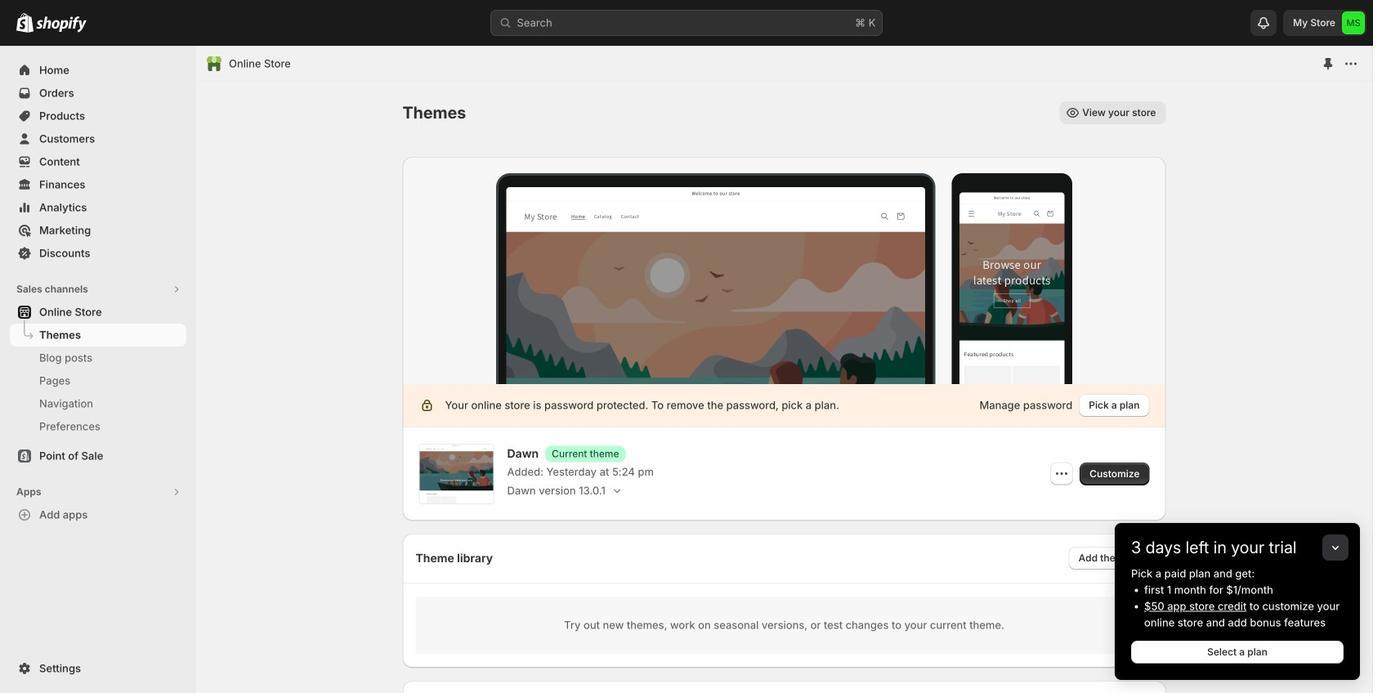 Task type: vqa. For each thing, say whether or not it's contained in the screenshot.
my store ICON in the top right of the page
yes



Task type: describe. For each thing, give the bounding box(es) containing it.
1 horizontal spatial shopify image
[[36, 16, 87, 32]]

0 horizontal spatial shopify image
[[16, 13, 34, 32]]



Task type: locate. For each thing, give the bounding box(es) containing it.
online store image
[[206, 56, 222, 72]]

my store image
[[1342, 11, 1365, 34]]

shopify image
[[16, 13, 34, 32], [36, 16, 87, 32]]



